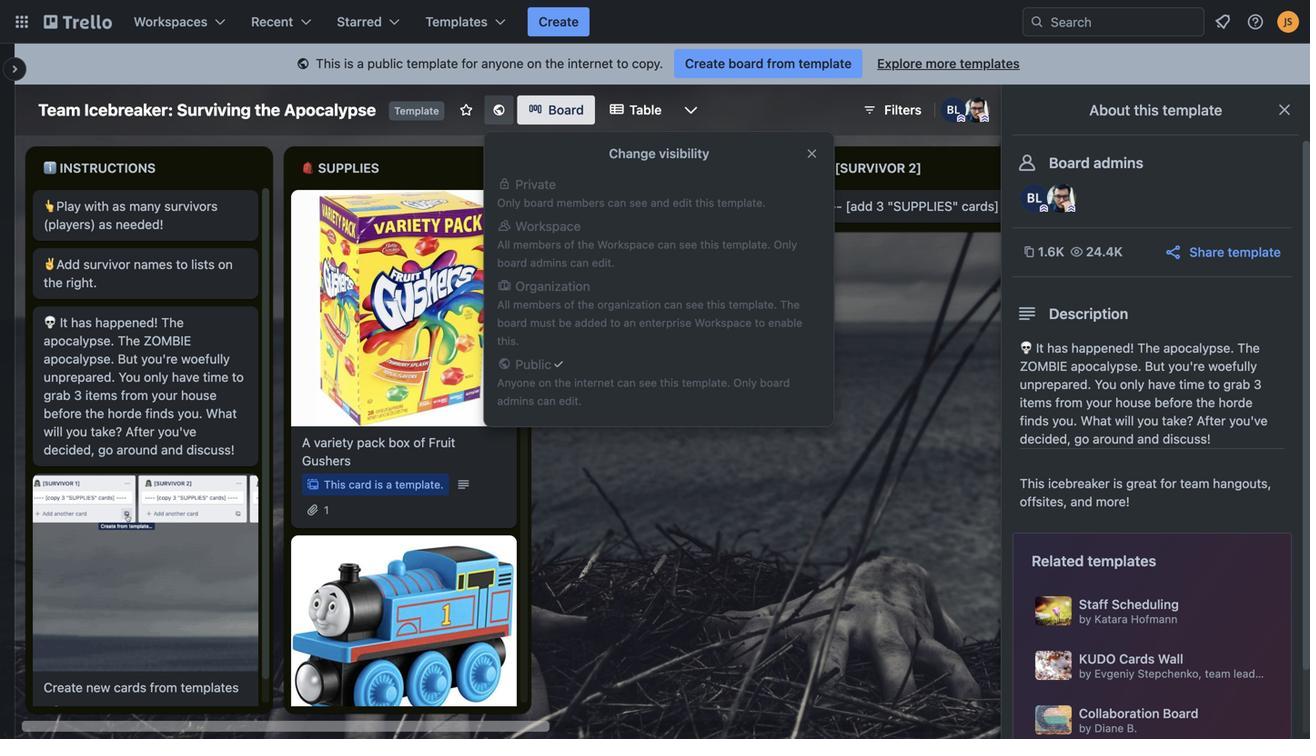 Task type: locate. For each thing, give the bounding box(es) containing it.
1 this member is an admin of this board. image from the left
[[957, 115, 966, 123]]

1
[[324, 504, 329, 517], [66, 706, 71, 718]]

related
[[1032, 553, 1084, 570]]

this member is an admin of this board. image for ben (blyall) image
[[957, 115, 966, 123]]

2 this member is an admin of this board. image from the left
[[1068, 205, 1076, 213]]

0 horizontal spatial ---- [add 3 "supplies" cards] ---- link
[[561, 197, 772, 216]]

ben (blyall) image
[[1020, 184, 1049, 213]]

all members of the organization can see this template. the board must be added to an enterprise workspace to enable this.
[[497, 299, 803, 348]]

on inside ✌️add survivor names to lists on the right.
[[218, 257, 233, 272]]

template right "share"
[[1228, 245, 1281, 260]]

a variety pack box of fruit gushers
[[302, 435, 456, 469]]

will
[[1115, 414, 1134, 429], [44, 425, 63, 440]]

1 horizontal spatial happened!
[[1072, 341, 1134, 356]]

1 horizontal spatial woefully
[[1209, 359, 1257, 374]]

can up organization
[[570, 257, 589, 269]]

💀 it has happened! the apocalypse. the zombie apocalypse. but you're woefully unprepared. you only have time to grab 3 items from your house before the horde finds you. what will you take? after you've decided, go around and discuss! link
[[44, 314, 248, 460]]

create new cards from templates link
[[44, 679, 248, 697]]

2 this member is an admin of this board. image from the left
[[981, 115, 989, 123]]

on inside anyone on the internet can see this template. only board admins can edit.
[[539, 377, 552, 390]]

survivor
[[83, 257, 130, 272]]

2 horizontal spatial only
[[774, 238, 797, 251]]

can up enterprise
[[664, 299, 683, 311]]

template. inside "all members of the organization can see this template. the board must be added to an enterprise workspace to enable this."
[[729, 299, 777, 311]]

1 down gushers
[[324, 504, 329, 517]]

-
[[561, 199, 566, 214], [566, 199, 572, 214], [572, 199, 578, 214], [578, 199, 584, 214], [744, 199, 750, 214], [750, 199, 756, 214], [756, 199, 762, 214], [762, 199, 768, 214], [819, 199, 825, 214], [825, 199, 831, 214], [831, 199, 837, 214], [837, 199, 843, 214], [1003, 199, 1009, 214], [1009, 199, 1015, 214], [1015, 199, 1020, 214], [1020, 199, 1026, 214]]

this for this is a public template for anyone on the internet to copy.
[[316, 56, 341, 71]]

can down public
[[537, 395, 556, 408]]

team left hangouts,
[[1181, 476, 1210, 491]]

0 horizontal spatial woefully
[[181, 352, 230, 367]]

0 horizontal spatial decided,
[[44, 443, 95, 458]]

[add
[[588, 199, 615, 214], [846, 199, 873, 214]]

🧟‍♀️ [SURVIVOR 2] text field
[[808, 154, 1041, 183]]

0 horizontal spatial create
[[44, 681, 83, 696]]

this card is a template.
[[324, 479, 444, 491]]

apocalypse.
[[44, 334, 114, 349], [1164, 341, 1234, 356], [44, 352, 114, 367], [1071, 359, 1142, 374]]

1 down create new cards from templates
[[66, 706, 71, 718]]

0 vertical spatial board
[[548, 102, 584, 117]]

have
[[172, 370, 200, 385], [1148, 377, 1176, 392]]

for right the great on the right
[[1161, 476, 1177, 491]]

board right the public image
[[548, 102, 584, 117]]

has
[[71, 315, 92, 330], [1048, 341, 1068, 356]]

[survivor
[[835, 161, 906, 176]]

by inside staff scheduling by katara hofmann
[[1079, 613, 1092, 626]]

house
[[181, 388, 217, 403], [1116, 395, 1152, 410]]

discuss!
[[1163, 432, 1211, 447], [186, 443, 235, 458]]

all
[[497, 238, 510, 251], [497, 299, 510, 311]]

john smith (johnsmith38824343) image
[[1278, 11, 1300, 33]]

a
[[357, 56, 364, 71], [386, 479, 392, 491]]

[add down change
[[588, 199, 615, 214]]

0 vertical spatial zombie
[[144, 334, 191, 349]]

1 horizontal spatial zombie
[[1020, 359, 1068, 374]]

lead
[[1234, 668, 1256, 681]]

chris davis (christopherdavis59) image
[[965, 97, 990, 123], [1047, 184, 1077, 213]]

1 horizontal spatial templates
[[960, 56, 1020, 71]]

2 ---- [add 3 "supplies" cards] ---- from the left
[[819, 199, 1026, 214]]

is inside this icebreaker is great for team hangouts, offsites, and more!
[[1114, 476, 1123, 491]]

horde inside 💀 it has happened! the apocalypse. the zombie apocalypse. but you're woefully unprepared. you only have time to grab 3 items from your house before the horde finds you. what will you take? after you've decided, go around and discuss! link
[[108, 406, 142, 421]]

create inside button
[[539, 14, 579, 29]]

see inside "all members of the organization can see this template. the board must be added to an enterprise workspace to enable this."
[[686, 299, 704, 311]]

2 vertical spatial only
[[734, 377, 757, 390]]

0 horizontal spatial has
[[71, 315, 92, 330]]

admins inside all members of the  workspace can see this template. only board admins can edit.
[[530, 257, 567, 269]]

go
[[1075, 432, 1090, 447], [98, 443, 113, 458]]

1 vertical spatial it
[[1036, 341, 1044, 356]]

2 vertical spatial create
[[44, 681, 83, 696]]

[add for second the ---- [add 3 "supplies" cards] ---- link
[[846, 199, 873, 214]]

2 by from the top
[[1079, 668, 1092, 681]]

---- [add 3 "supplies" cards] ---- link down 🧟‍♀️ [survivor 2] text field
[[819, 197, 1030, 216]]

templates right more
[[960, 56, 1020, 71]]

diane
[[1095, 723, 1124, 735]]

this for workspace
[[701, 238, 719, 251]]

members inside "all members of the organization can see this template. the board must be added to an enterprise workspace to enable this."
[[513, 299, 561, 311]]

this member is an admin of this board. image up 1.6k
[[1040, 205, 1048, 213]]

0 horizontal spatial for
[[462, 56, 478, 71]]

customize views image
[[682, 101, 700, 119]]

for left anyone
[[462, 56, 478, 71]]

0 vertical spatial internet
[[568, 56, 613, 71]]

from
[[767, 56, 795, 71], [121, 388, 148, 403], [1056, 395, 1083, 410], [150, 681, 177, 696]]

by down 'staff'
[[1079, 613, 1092, 626]]

is left public
[[344, 56, 354, 71]]

this right 'edit'
[[696, 197, 714, 209]]

team
[[1181, 476, 1210, 491], [1205, 668, 1231, 681]]

members up all members of the  workspace can see this template. only board admins can edit.
[[557, 197, 605, 209]]

internet down create button
[[568, 56, 613, 71]]

1 vertical spatial only
[[774, 238, 797, 251]]

13 - from the left
[[1003, 199, 1009, 214]]

on down public
[[539, 377, 552, 390]]

14 - from the left
[[1009, 199, 1015, 214]]

of up organization
[[564, 238, 575, 251]]

team left "lead"
[[1205, 668, 1231, 681]]

0 horizontal spatial you've
[[158, 425, 197, 440]]

"supplies" down 🧟‍♀️ [survivor 2] text field
[[888, 199, 959, 214]]

1 horizontal spatial ---- [add 3 "supplies" cards] ---- link
[[819, 197, 1030, 216]]

you.
[[178, 406, 203, 421], [1053, 414, 1078, 429]]

1 by from the top
[[1079, 613, 1092, 626]]

by left the diane
[[1079, 723, 1092, 735]]

decided,
[[1020, 432, 1071, 447], [44, 443, 95, 458]]

2 horizontal spatial is
[[1114, 476, 1123, 491]]

chris davis (christopherdavis59) image down explore more templates link
[[965, 97, 990, 123]]

you've
[[1230, 414, 1268, 429], [158, 425, 197, 440]]

admins down about
[[1094, 154, 1144, 172]]

0 vertical spatial 💀
[[44, 315, 56, 330]]

1 vertical spatial by
[[1079, 668, 1092, 681]]

and inside this icebreaker is great for team hangouts, offsites, and more!
[[1071, 495, 1093, 510]]

by inside collaboration board by diane b.
[[1079, 723, 1092, 735]]

0 horizontal spatial 💀 it has happened! the apocalypse. the zombie apocalypse. but you're woefully unprepared. you only have time to grab 3 items from your house before the horde finds you. what will you take? after you've decided, go around and discuss!
[[44, 315, 244, 458]]

0 horizontal spatial [add
[[588, 199, 615, 214]]

on right lists
[[218, 257, 233, 272]]

0 vertical spatial of
[[564, 238, 575, 251]]

this member is an admin of this board. image
[[1040, 205, 1048, 213], [1068, 205, 1076, 213]]

filters button
[[857, 96, 927, 125]]

happened! down ✌️add survivor names to lists on the right.
[[95, 315, 158, 330]]

can down an
[[617, 377, 636, 390]]

create up this is a public template for anyone on the internet to copy.
[[539, 14, 579, 29]]

0 horizontal spatial you
[[119, 370, 140, 385]]

workspaces
[[134, 14, 208, 29]]

0 horizontal spatial it
[[60, 315, 68, 330]]

1.6k
[[1038, 244, 1065, 259]]

happened!
[[95, 315, 158, 330], [1072, 341, 1134, 356]]

workspace right enterprise
[[695, 317, 752, 329]]

3 by from the top
[[1079, 723, 1092, 735]]

visibility
[[659, 146, 710, 161]]

members inside all members of the  workspace can see this template. only board admins can edit.
[[513, 238, 561, 251]]

team inside this icebreaker is great for team hangouts, offsites, and more!
[[1181, 476, 1210, 491]]

create left new
[[44, 681, 83, 696]]

members up must
[[513, 299, 561, 311]]

starred button
[[326, 7, 411, 36]]

template. for organization
[[729, 299, 777, 311]]

related templates
[[1032, 553, 1157, 570]]

public
[[516, 357, 552, 372]]

new
[[86, 681, 110, 696]]

2 vertical spatial of
[[414, 435, 425, 450]]

1 horizontal spatial cards]
[[962, 199, 999, 214]]

all for workspace
[[497, 238, 510, 251]]

see inside anyone on the internet can see this template. only board admins can edit.
[[639, 377, 657, 390]]

fruit
[[429, 435, 456, 450]]

2 vertical spatial on
[[539, 377, 552, 390]]

setronic
[[1272, 668, 1311, 681]]

board for board
[[548, 102, 584, 117]]

1 [add from the left
[[588, 199, 615, 214]]

1 horizontal spatial house
[[1116, 395, 1152, 410]]

all inside all members of the  workspace can see this template. only board admins can edit.
[[497, 238, 510, 251]]

time
[[203, 370, 229, 385], [1179, 377, 1205, 392]]

cards] right 'edit'
[[704, 199, 741, 214]]

internet inside anyone on the internet can see this template. only board admins can edit.
[[574, 377, 614, 390]]

1 horizontal spatial edit.
[[592, 257, 615, 269]]

ℹ️ INSTRUCTIONS text field
[[33, 154, 266, 183]]

members up organization
[[513, 238, 561, 251]]

1 this member is an admin of this board. image from the left
[[1040, 205, 1048, 213]]

has down description
[[1048, 341, 1068, 356]]

template. for workspace
[[722, 238, 771, 251]]

1 horizontal spatial board
[[1049, 154, 1090, 172]]

this
[[316, 56, 341, 71], [1020, 476, 1045, 491], [324, 479, 346, 491]]

cards] left ben (blyall) icon
[[962, 199, 999, 214]]

this member is an admin of this board. image for top the "chris davis (christopherdavis59)" image
[[981, 115, 989, 123]]

back to home image
[[44, 7, 112, 36]]

1 ---- [add 3 "supplies" cards] ---- link from the left
[[561, 197, 772, 216]]

this down gushers
[[324, 479, 346, 491]]

board down "stepchenko,"
[[1163, 707, 1199, 722]]

this inside all members of the  workspace can see this template. only board admins can edit.
[[701, 238, 719, 251]]

this member is an admin of this board. image right ben (blyall) image
[[981, 115, 989, 123]]

evgeniy
[[1095, 668, 1135, 681]]

[add for first the ---- [add 3 "supplies" cards] ---- link from the left
[[588, 199, 615, 214]]

8 - from the left
[[762, 199, 768, 214]]

🎒 supplies
[[302, 161, 379, 176]]

can inside "all members of the organization can see this template. the board must be added to an enterprise workspace to enable this."
[[664, 299, 683, 311]]

what
[[206, 406, 237, 421], [1081, 414, 1112, 429]]

of inside all members of the  workspace can see this template. only board admins can edit.
[[564, 238, 575, 251]]

is up more!
[[1114, 476, 1123, 491]]

1 horizontal spatial for
[[1161, 476, 1177, 491]]

template. inside all members of the  workspace can see this template. only board admins can edit.
[[722, 238, 771, 251]]

0 horizontal spatial go
[[98, 443, 113, 458]]

this member is an admin of this board. image down explore more templates link
[[957, 115, 966, 123]]

this for this card is a template.
[[324, 479, 346, 491]]

happened! down description
[[1072, 341, 1134, 356]]

0 horizontal spatial 💀
[[44, 315, 56, 330]]

is right card
[[375, 479, 383, 491]]

all for organization
[[497, 299, 510, 311]]

1 vertical spatial admins
[[530, 257, 567, 269]]

collaboration board by diane b.
[[1079, 707, 1199, 735]]

board link
[[518, 96, 595, 125]]

right.
[[66, 275, 97, 290]]

as down the "with"
[[99, 217, 112, 232]]

edit.
[[592, 257, 615, 269], [559, 395, 582, 408]]

templates up scheduling
[[1088, 553, 1157, 570]]

this member is an admin of this board. image
[[957, 115, 966, 123], [981, 115, 989, 123]]

edit. down be
[[559, 395, 582, 408]]

zombie
[[144, 334, 191, 349], [1020, 359, 1068, 374]]

this inside this icebreaker is great for team hangouts, offsites, and more!
[[1020, 476, 1045, 491]]

scheduling
[[1112, 597, 1179, 612]]

workspace down only board members can see and edit this template.
[[598, 238, 655, 251]]

1 horizontal spatial ---- [add 3 "supplies" cards] ----
[[819, 199, 1026, 214]]

this inside "all members of the organization can see this template. the board must be added to an enterprise workspace to enable this."
[[707, 299, 726, 311]]

9 - from the left
[[819, 199, 825, 214]]

(players)
[[44, 217, 95, 232]]

has down right.
[[71, 315, 92, 330]]

1 vertical spatial of
[[564, 299, 575, 311]]

1 horizontal spatial [add
[[846, 199, 873, 214]]

chris davis (christopherdavis59) image down the board admins
[[1047, 184, 1077, 213]]

0 vertical spatial all
[[497, 238, 510, 251]]

anyone on the internet can see this template. only board admins can edit.
[[497, 377, 790, 408]]

the inside all members of the  workspace can see this template. only board admins can edit.
[[578, 238, 594, 251]]

enterprise
[[639, 317, 692, 329]]

0 vertical spatial create
[[539, 14, 579, 29]]

team inside kudo cards wall by evgeniy stepchenko, team lead @ setronic
[[1205, 668, 1231, 681]]

cards]
[[704, 199, 741, 214], [962, 199, 999, 214]]

4 - from the left
[[578, 199, 584, 214]]

workspace down private
[[516, 219, 581, 234]]

is
[[344, 56, 354, 71], [1114, 476, 1123, 491], [375, 479, 383, 491]]

internet
[[568, 56, 613, 71], [574, 377, 614, 390]]

---- [add 3 "supplies" cards] ---- for second the ---- [add 3 "supplies" cards] ---- link
[[819, 199, 1026, 214]]

2 vertical spatial templates
[[181, 681, 239, 696]]

it
[[60, 315, 68, 330], [1036, 341, 1044, 356]]

templates right cards
[[181, 681, 239, 696]]

[add down [survivor
[[846, 199, 873, 214]]

only inside all members of the  workspace can see this template. only board admins can edit.
[[774, 238, 797, 251]]

edit. inside anyone on the internet can see this template. only board admins can edit.
[[559, 395, 582, 408]]

this right sm image
[[316, 56, 341, 71]]

---- [add 3 "supplies" cards] ---- link up all members of the  workspace can see this template. only board admins can edit.
[[561, 197, 772, 216]]

the inside "all members of the organization can see this template. the board must be added to an enterprise workspace to enable this."
[[578, 299, 594, 311]]

as
[[112, 199, 126, 214], [99, 217, 112, 232]]

1 horizontal spatial items
[[1020, 395, 1052, 410]]

as right the "with"
[[112, 199, 126, 214]]

table link
[[599, 96, 673, 125]]

0 horizontal spatial finds
[[145, 406, 174, 421]]

go inside 💀 it has happened! the apocalypse. the zombie apocalypse. but you're woefully unprepared. you only have time to grab 3 items from your house before the horde finds you. what will you take? after you've decided, go around and discuss! link
[[98, 443, 113, 458]]

templates
[[426, 14, 488, 29]]

kudo cards wall by evgeniy stepchenko, team lead @ setronic
[[1079, 652, 1311, 681]]

about
[[1090, 101, 1131, 119]]

this member is an admin of this board. image right ben (blyall) icon
[[1068, 205, 1076, 213]]

1 vertical spatial create
[[685, 56, 725, 71]]

board inside collaboration board by diane b.
[[1163, 707, 1199, 722]]

2 horizontal spatial workspace
[[695, 317, 752, 329]]

this up offsites,
[[1020, 476, 1045, 491]]

1 ---- [add 3 "supplies" cards] ---- from the left
[[561, 199, 768, 214]]

you
[[119, 370, 140, 385], [1095, 377, 1117, 392]]

pack
[[357, 435, 385, 450]]

by
[[1079, 613, 1092, 626], [1079, 668, 1092, 681], [1079, 723, 1092, 735]]

---- [add 3 "supplies" cards] ---- up all members of the  workspace can see this template. only board admins can edit.
[[561, 199, 768, 214]]

primary element
[[0, 0, 1311, 44]]

see up enterprise
[[686, 299, 704, 311]]

---- [add 3 "supplies" cards] ---- down 🧟‍♀️ [survivor 2] text field
[[819, 199, 1026, 214]]

board inside anyone on the internet can see this template. only board admins can edit.
[[760, 377, 790, 390]]

0 horizontal spatial is
[[344, 56, 354, 71]]

2 all from the top
[[497, 299, 510, 311]]

2 [add from the left
[[846, 199, 873, 214]]

board up ben (blyall) icon
[[1049, 154, 1090, 172]]

7 - from the left
[[756, 199, 762, 214]]

by down kudo
[[1079, 668, 1092, 681]]

a left public
[[357, 56, 364, 71]]

internet down added
[[574, 377, 614, 390]]

of inside "all members of the organization can see this template. the board must be added to an enterprise workspace to enable this."
[[564, 299, 575, 311]]

2 cards] from the left
[[962, 199, 999, 214]]

create up customize views icon
[[685, 56, 725, 71]]

1 vertical spatial team
[[1205, 668, 1231, 681]]

all inside "all members of the organization can see this template. the board must be added to an enterprise workspace to enable this."
[[497, 299, 510, 311]]

board inside all members of the  workspace can see this template. only board admins can edit.
[[497, 257, 527, 269]]

workspace
[[516, 219, 581, 234], [598, 238, 655, 251], [695, 317, 752, 329]]

survivors
[[164, 199, 218, 214]]

b.
[[1127, 723, 1138, 735]]

---- [add 3 "supplies" cards] ---- link
[[561, 197, 772, 216], [819, 197, 1030, 216]]

of up be
[[564, 299, 575, 311]]

this down all members of the  workspace can see this template. only board admins can edit.
[[707, 299, 726, 311]]

this down enterprise
[[660, 377, 679, 390]]

create new cards from templates
[[44, 681, 239, 696]]

this down only board members can see and edit this template.
[[701, 238, 719, 251]]

of right box
[[414, 435, 425, 450]]

💀 it has happened! the apocalypse. the zombie apocalypse. but you're woefully unprepared. you only have time to grab 3 items from your house before the horde finds you. what will you take? after you've decided, go around and discuss!
[[44, 315, 244, 458], [1020, 341, 1268, 447]]

0 horizontal spatial time
[[203, 370, 229, 385]]

only inside anyone on the internet can see this template. only board admins can edit.
[[734, 377, 757, 390]]

this.
[[497, 335, 519, 348]]

zombie down ✌️add survivor names to lists on the right. link
[[144, 334, 191, 349]]

board
[[729, 56, 764, 71], [524, 197, 554, 209], [497, 257, 527, 269], [497, 317, 527, 329], [760, 377, 790, 390]]

zombie down description
[[1020, 359, 1068, 374]]

by for staff scheduling
[[1079, 613, 1092, 626]]

board inside "all members of the organization can see this template. the board must be added to an enterprise workspace to enable this."
[[497, 317, 527, 329]]

0 vertical spatial 1
[[324, 504, 329, 517]]

board for board admins
[[1049, 154, 1090, 172]]

this inside anyone on the internet can see this template. only board admins can edit.
[[660, 377, 679, 390]]

1 vertical spatial edit.
[[559, 395, 582, 408]]

admins up organization
[[530, 257, 567, 269]]

1 all from the top
[[497, 238, 510, 251]]

1 horizontal spatial only
[[734, 377, 757, 390]]

admins down "anyone"
[[497, 395, 534, 408]]

"supplies"
[[629, 199, 700, 214], [888, 199, 959, 214]]

1 vertical spatial members
[[513, 238, 561, 251]]

0 horizontal spatial only
[[497, 197, 521, 209]]

is for this icebreaker is great for team hangouts, offsites, and more!
[[1114, 476, 1123, 491]]

sm image
[[294, 56, 312, 74]]

of for organization
[[564, 299, 575, 311]]

1 vertical spatial 💀
[[1020, 341, 1033, 356]]

see inside all members of the  workspace can see this template. only board admins can edit.
[[679, 238, 697, 251]]

workspace inside all members of the  workspace can see this template. only board admins can edit.
[[598, 238, 655, 251]]

on right anyone
[[527, 56, 542, 71]]

0 horizontal spatial your
[[152, 388, 178, 403]]

0 horizontal spatial chris davis (christopherdavis59) image
[[965, 97, 990, 123]]

organization
[[516, 279, 590, 294]]

needed!
[[116, 217, 164, 232]]

"supplies" up all members of the  workspace can see this template. only board admins can edit.
[[629, 199, 700, 214]]

see down 'edit'
[[679, 238, 697, 251]]

a right card
[[386, 479, 392, 491]]

5 - from the left
[[744, 199, 750, 214]]

15 - from the left
[[1015, 199, 1020, 214]]

0 horizontal spatial this member is an admin of this board. image
[[957, 115, 966, 123]]

2 horizontal spatial create
[[685, 56, 725, 71]]

create for create
[[539, 14, 579, 29]]

edit. up organization on the top of the page
[[592, 257, 615, 269]]

see down "all members of the organization can see this template. the board must be added to an enterprise workspace to enable this."
[[639, 377, 657, 390]]



Task type: vqa. For each thing, say whether or not it's contained in the screenshot.
GENERAL NOTES: "Link"
no



Task type: describe. For each thing, give the bounding box(es) containing it.
a variety pack box of fruit gushers link
[[302, 434, 506, 471]]

see left 'edit'
[[629, 197, 648, 209]]

a
[[302, 435, 311, 450]]

1 horizontal spatial horde
[[1219, 395, 1253, 410]]

0 vertical spatial a
[[357, 56, 364, 71]]

1 horizontal spatial you're
[[1169, 359, 1205, 374]]

this member is an admin of this board. image for rightmost the "chris davis (christopherdavis59)" image
[[1068, 205, 1076, 213]]

create button
[[528, 7, 590, 36]]

variety
[[314, 435, 354, 450]]

an
[[624, 317, 636, 329]]

private
[[516, 177, 556, 192]]

1 horizontal spatial 💀 it has happened! the apocalypse. the zombie apocalypse. but you're woefully unprepared. you only have time to grab 3 items from your house before the horde finds you. what will you take? after you've decided, go around and discuss!
[[1020, 341, 1268, 447]]

1 - from the left
[[561, 199, 566, 214]]

1 horizontal spatial finds
[[1020, 414, 1049, 429]]

0 horizontal spatial happened!
[[95, 315, 158, 330]]

12 - from the left
[[837, 199, 843, 214]]

hofmann
[[1131, 613, 1178, 626]]

to inside 💀 it has happened! the apocalypse. the zombie apocalypse. but you're woefully unprepared. you only have time to grab 3 items from your house before the horde finds you. what will you take? after you've decided, go around and discuss! link
[[232, 370, 244, 385]]

👆play with as many survivors (players) as needed!
[[44, 199, 218, 232]]

1 horizontal spatial your
[[1086, 395, 1112, 410]]

anyone
[[497, 377, 536, 390]]

1 horizontal spatial 💀
[[1020, 341, 1033, 356]]

hangouts,
[[1213, 476, 1272, 491]]

create board from template link
[[674, 49, 863, 78]]

template left explore
[[799, 56, 852, 71]]

0 horizontal spatial 1
[[66, 706, 71, 718]]

icebreaker
[[1048, 476, 1110, 491]]

public image
[[492, 103, 507, 117]]

1 vertical spatial as
[[99, 217, 112, 232]]

0 horizontal spatial templates
[[181, 681, 239, 696]]

1 horizontal spatial it
[[1036, 341, 1044, 356]]

1 vertical spatial zombie
[[1020, 359, 1068, 374]]

1 horizontal spatial chris davis (christopherdavis59) image
[[1047, 184, 1077, 213]]

by for collaboration board
[[1079, 723, 1092, 735]]

24.4k
[[1086, 244, 1123, 259]]

time inside 💀 it has happened! the apocalypse. the zombie apocalypse. but you're woefully unprepared. you only have time to grab 3 items from your house before the horde finds you. what will you take? after you've decided, go around and discuss! link
[[203, 370, 229, 385]]

template. inside anyone on the internet can see this template. only board admins can edit.
[[682, 377, 731, 390]]

🎒 SUPPLIES text field
[[291, 154, 524, 183]]

the inside ✌️add survivor names to lists on the right.
[[44, 275, 63, 290]]

for inside this icebreaker is great for team hangouts, offsites, and more!
[[1161, 476, 1177, 491]]

the inside anyone on the internet can see this template. only board admins can edit.
[[555, 377, 571, 390]]

open information menu image
[[1247, 13, 1265, 31]]

about this template
[[1090, 101, 1223, 119]]

0 vertical spatial on
[[527, 56, 542, 71]]

1 horizontal spatial you
[[1138, 414, 1159, 429]]

admins inside anyone on the internet can see this template. only board admins can edit.
[[497, 395, 534, 408]]

share template button
[[1164, 243, 1281, 262]]

0 vertical spatial has
[[71, 315, 92, 330]]

0 notifications image
[[1212, 11, 1234, 33]]

must
[[530, 317, 556, 329]]

template right about
[[1163, 101, 1223, 119]]

names
[[134, 257, 173, 272]]

all members of the  workspace can see this template. only board admins can edit.
[[497, 238, 797, 269]]

copy.
[[632, 56, 663, 71]]

1 horizontal spatial you've
[[1230, 414, 1268, 429]]

this for this icebreaker is great for team hangouts, offsites, and more!
[[1020, 476, 1045, 491]]

1 horizontal spatial take?
[[1162, 414, 1194, 429]]

@
[[1259, 668, 1269, 681]]

0 horizontal spatial only
[[144, 370, 168, 385]]

1 vertical spatial templates
[[1088, 553, 1157, 570]]

✌️add survivor names to lists on the right.
[[44, 257, 233, 290]]

templates button
[[415, 7, 517, 36]]

organization
[[598, 299, 661, 311]]

icebreaker:
[[84, 100, 173, 120]]

ℹ️
[[44, 161, 56, 176]]

added
[[575, 317, 607, 329]]

wall
[[1158, 652, 1184, 667]]

ℹ️ instructions
[[44, 161, 156, 176]]

great
[[1127, 476, 1157, 491]]

this member is an admin of this board. image for ben (blyall) icon
[[1040, 205, 1048, 213]]

0 horizontal spatial items
[[85, 388, 117, 403]]

3 - from the left
[[572, 199, 578, 214]]

0 horizontal spatial what
[[206, 406, 237, 421]]

more
[[926, 56, 957, 71]]

instructions
[[60, 161, 156, 176]]

template
[[394, 105, 439, 117]]

cards
[[1120, 652, 1155, 667]]

1 horizontal spatial only
[[1120, 377, 1145, 392]]

the inside board name text field
[[255, 100, 280, 120]]

decided, inside 💀 it has happened! the apocalypse. the zombie apocalypse. but you're woefully unprepared. you only have time to grab 3 items from your house before the horde finds you. what will you take? after you've decided, go around and discuss! link
[[44, 443, 95, 458]]

ben (blyall) image
[[941, 97, 966, 123]]

members for organization
[[513, 299, 561, 311]]

0 horizontal spatial have
[[172, 370, 200, 385]]

share
[[1190, 245, 1225, 260]]

of for workspace
[[564, 238, 575, 251]]

👆play with as many survivors (players) as needed! link
[[44, 197, 248, 234]]

recent button
[[240, 7, 322, 36]]

1 "supplies" from the left
[[629, 199, 700, 214]]

6 - from the left
[[750, 199, 756, 214]]

0 vertical spatial for
[[462, 56, 478, 71]]

close popover image
[[805, 147, 820, 161]]

star or unstar board image
[[459, 103, 474, 117]]

discuss! inside 💀 it has happened! the apocalypse. the zombie apocalypse. but you're woefully unprepared. you only have time to grab 3 items from your house before the horde finds you. what will you take? after you've decided, go around and discuss! link
[[186, 443, 235, 458]]

0 horizontal spatial you're
[[141, 352, 178, 367]]

table
[[630, 102, 662, 117]]

1 cards] from the left
[[704, 199, 741, 214]]

✌️add
[[44, 257, 80, 272]]

box
[[389, 435, 410, 450]]

kudo
[[1079, 652, 1116, 667]]

template. for private
[[717, 197, 766, 209]]

by inside kudo cards wall by evgeniy stepchenko, team lead @ setronic
[[1079, 668, 1092, 681]]

share template
[[1190, 245, 1281, 260]]

1 horizontal spatial will
[[1115, 414, 1134, 429]]

can down change
[[608, 197, 626, 209]]

be
[[559, 317, 572, 329]]

1 horizontal spatial grab
[[1224, 377, 1251, 392]]

---- [add 3 "supplies" cards] ---- for first the ---- [add 3 "supplies" cards] ---- link from the left
[[561, 199, 768, 214]]

this is a public template for anyone on the internet to copy.
[[316, 56, 663, 71]]

collaboration
[[1079, 707, 1160, 722]]

is for this card is a template.
[[375, 479, 383, 491]]

change
[[609, 146, 656, 161]]

this right about
[[1134, 101, 1159, 119]]

create for create board from template
[[685, 56, 725, 71]]

0 horizontal spatial you
[[66, 425, 87, 440]]

can down 'edit'
[[658, 238, 676, 251]]

offsites,
[[1020, 495, 1067, 510]]

0 vertical spatial chris davis (christopherdavis59) image
[[965, 97, 990, 123]]

👆play
[[44, 199, 81, 214]]

1 horizontal spatial unprepared.
[[1020, 377, 1092, 392]]

0 horizontal spatial will
[[44, 425, 63, 440]]

create board from template
[[685, 56, 852, 71]]

board admins
[[1049, 154, 1144, 172]]

template right public
[[407, 56, 458, 71]]

1 horizontal spatial but
[[1145, 359, 1165, 374]]

members for workspace
[[513, 238, 561, 251]]

filters
[[885, 102, 922, 117]]

this for private
[[696, 197, 714, 209]]

Search field
[[1045, 8, 1204, 35]]

1 horizontal spatial before
[[1155, 395, 1193, 410]]

edit. inside all members of the  workspace can see this template. only board admins can edit.
[[592, 257, 615, 269]]

1 horizontal spatial 1
[[324, 504, 329, 517]]

many
[[129, 199, 161, 214]]

recent
[[251, 14, 293, 29]]

0 horizontal spatial you.
[[178, 406, 203, 421]]

10 - from the left
[[825, 199, 831, 214]]

0 vertical spatial templates
[[960, 56, 1020, 71]]

search image
[[1030, 15, 1045, 29]]

this icebreaker is great for team hangouts, offsites, and more!
[[1020, 476, 1272, 510]]

cards
[[114, 681, 146, 696]]

1 horizontal spatial discuss!
[[1163, 432, 1211, 447]]

to inside ✌️add survivor names to lists on the right.
[[176, 257, 188, 272]]

0 vertical spatial admins
[[1094, 154, 1144, 172]]

1 horizontal spatial time
[[1179, 377, 1205, 392]]

🎒
[[302, 161, 315, 176]]

team icebreaker: surviving the apocalypse
[[38, 100, 376, 120]]

0 horizontal spatial take?
[[91, 425, 122, 440]]

2 ---- [add 3 "supplies" cards] ---- link from the left
[[819, 197, 1030, 216]]

🧟‍♀️ [survivor 2]
[[819, 161, 922, 176]]

0 horizontal spatial unprepared.
[[44, 370, 115, 385]]

the inside "all members of the organization can see this template. the board must be added to an enterprise workspace to enable this."
[[780, 299, 800, 311]]

lists
[[191, 257, 215, 272]]

card
[[349, 479, 372, 491]]

enable
[[768, 317, 803, 329]]

only board members can see and edit this template.
[[497, 197, 766, 209]]

💀 it has happened! the apocalypse. the zombie apocalypse. but you're woefully unprepared. you only have time to grab 3 items from your house before the horde finds you. what will you take? after you've decided, go around and discuss! inside 💀 it has happened! the apocalypse. the zombie apocalypse. but you're woefully unprepared. you only have time to grab 3 items from your house before the horde finds you. what will you take? after you've decided, go around and discuss! link
[[44, 315, 244, 458]]

1 vertical spatial has
[[1048, 341, 1068, 356]]

staff scheduling by katara hofmann
[[1079, 597, 1179, 626]]

0 horizontal spatial around
[[117, 443, 158, 458]]

2 - from the left
[[566, 199, 572, 214]]

anyone
[[481, 56, 524, 71]]

workspaces button
[[123, 7, 237, 36]]

1 horizontal spatial you
[[1095, 377, 1117, 392]]

you've inside 💀 it has happened! the apocalypse. the zombie apocalypse. but you're woefully unprepared. you only have time to grab 3 items from your house before the horde finds you. what will you take? after you've decided, go around and discuss! link
[[158, 425, 197, 440]]

team
[[38, 100, 81, 120]]

staff
[[1079, 597, 1109, 612]]

0 horizontal spatial after
[[126, 425, 155, 440]]

1 vertical spatial happened!
[[1072, 341, 1134, 356]]

apocalypse
[[284, 100, 376, 120]]

1 horizontal spatial you.
[[1053, 414, 1078, 429]]

1 horizontal spatial around
[[1093, 432, 1134, 447]]

0 horizontal spatial grab
[[44, 388, 71, 403]]

0 horizontal spatial but
[[118, 352, 138, 367]]

starred
[[337, 14, 382, 29]]

2 "supplies" from the left
[[888, 199, 959, 214]]

0 vertical spatial members
[[557, 197, 605, 209]]

1 horizontal spatial a
[[386, 479, 392, 491]]

explore more templates
[[878, 56, 1020, 71]]

0 vertical spatial workspace
[[516, 219, 581, 234]]

Board name text field
[[29, 96, 385, 125]]

1 horizontal spatial decided,
[[1020, 432, 1071, 447]]

explore more templates link
[[867, 49, 1031, 78]]

template inside "button"
[[1228, 245, 1281, 260]]

katara
[[1095, 613, 1128, 626]]

0 horizontal spatial before
[[44, 406, 82, 421]]

workspace inside "all members of the organization can see this template. the board must be added to an enterprise workspace to enable this."
[[695, 317, 752, 329]]

0 horizontal spatial zombie
[[144, 334, 191, 349]]

of inside a variety pack box of fruit gushers
[[414, 435, 425, 450]]

0 vertical spatial only
[[497, 197, 521, 209]]

change visibility
[[609, 146, 710, 161]]

edit
[[673, 197, 693, 209]]

explore
[[878, 56, 923, 71]]

1 horizontal spatial what
[[1081, 414, 1112, 429]]

1 horizontal spatial have
[[1148, 377, 1176, 392]]

1 horizontal spatial go
[[1075, 432, 1090, 447]]

16 - from the left
[[1020, 199, 1026, 214]]

with
[[84, 199, 109, 214]]

0 vertical spatial as
[[112, 199, 126, 214]]

1 horizontal spatial after
[[1197, 414, 1226, 429]]

this for organization
[[707, 299, 726, 311]]

create for create new cards from templates
[[44, 681, 83, 696]]

0 horizontal spatial house
[[181, 388, 217, 403]]

11 - from the left
[[831, 199, 837, 214]]



